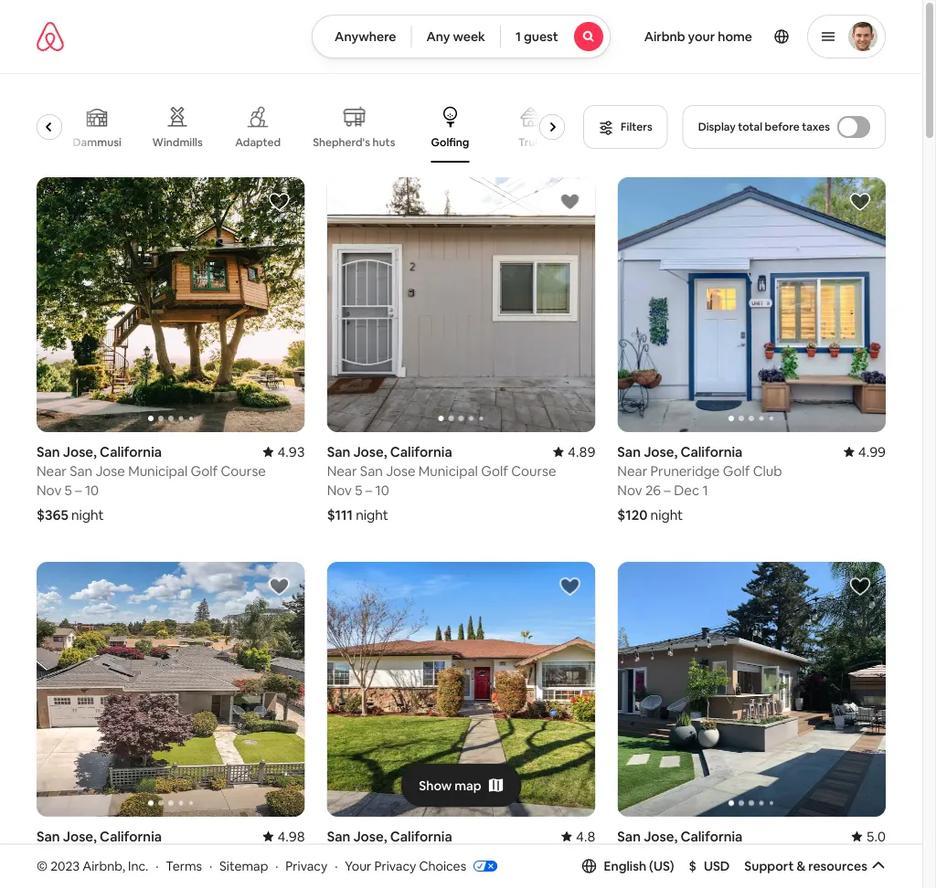 Task type: describe. For each thing, give the bounding box(es) containing it.
jose, for san jose, california near pruneridge golf club nov 26 – dec 1
[[63, 828, 97, 846]]

5.0 out of 5 average rating image
[[852, 828, 886, 846]]

jose, for san jose, california near la rinconada country club nov 6 – 11
[[353, 828, 387, 846]]

club for san jose, california near pruneridge golf club nov 3 – 8
[[753, 847, 782, 865]]

golf inside san jose, california near san jose municipal golf course nov 5 – 10 $111 night
[[481, 462, 508, 480]]

jose, for san jose, california near san jose municipal golf course nov 5 – 10 $365 night
[[63, 443, 97, 461]]

4.89
[[568, 443, 595, 461]]

club for san jose, california near pruneridge golf club nov 26 – dec 1 $120 night
[[753, 462, 782, 480]]

© 2023 airbnb, inc. ·
[[37, 858, 159, 875]]

your
[[688, 28, 715, 45]]

support
[[744, 858, 794, 875]]

inc.
[[128, 858, 148, 875]]

san jose, california near san jose municipal golf course nov 5 – 10 $111 night
[[327, 443, 556, 524]]

dec for san jose, california near pruneridge golf club nov 26 – dec 1
[[93, 866, 119, 884]]

add to wishlist: san jose, california image for 4.8
[[559, 576, 581, 598]]

huts
[[373, 135, 396, 149]]

golfing
[[432, 135, 470, 149]]

– inside san jose, california near san jose municipal golf course nov 5 – 10 $365 night
[[75, 481, 82, 499]]

4.8 out of 5 average rating image
[[561, 828, 595, 846]]

4.99 out of 5 average rating image
[[844, 443, 886, 461]]

san for san jose, california near san jose municipal golf course nov 5 – 10 $365 night
[[37, 443, 60, 461]]

san for san jose, california near san jose municipal golf course nov 5 – 10 $111 night
[[327, 443, 350, 461]]

4.93
[[277, 443, 305, 461]]

golf inside san jose, california near san jose municipal golf course nov 5 – 10 $365 night
[[191, 462, 218, 480]]

airbnb
[[644, 28, 685, 45]]

airbnb your home link
[[633, 17, 763, 56]]

2023
[[50, 858, 80, 875]]

san for san jose, california near la rinconada country club nov 6 – 11
[[327, 828, 350, 846]]

5 for $111
[[355, 481, 362, 499]]

display
[[698, 120, 736, 134]]

trulli
[[519, 135, 543, 149]]

nov inside san jose, california near la rinconada country club nov 6 – 11
[[327, 866, 352, 884]]

nov inside san jose, california near pruneridge golf club nov 3 – 8
[[617, 866, 642, 884]]

– inside san jose, california near pruneridge golf club nov 3 – 8
[[656, 866, 663, 884]]

add to wishlist: san jose, california image for 4.99
[[849, 191, 871, 213]]

pruneridge for san jose, california near pruneridge golf club nov 26 – dec 1 $120 night
[[650, 462, 720, 480]]

california for san jose, california near pruneridge golf club nov 26 – dec 1
[[100, 828, 162, 846]]

add to wishlist: san jose, california image for 4.93
[[268, 191, 290, 213]]

shepherd's huts
[[313, 135, 396, 149]]

nov inside san jose, california near pruneridge golf club nov 26 – dec 1 $120 night
[[617, 481, 642, 499]]

4 · from the left
[[335, 858, 338, 875]]

san jose, california near pruneridge golf club nov 26 – dec 1 $120 night
[[617, 443, 782, 524]]

sitemap
[[219, 858, 268, 875]]

california for san jose, california near san jose municipal golf course nov 5 – 10 $111 night
[[390, 443, 452, 461]]

near for san jose, california near san jose municipal golf course nov 5 – 10 $365 night
[[37, 462, 67, 480]]

1 · from the left
[[156, 858, 159, 875]]

airbnb,
[[82, 858, 125, 875]]

san for san jose, california near pruneridge golf club nov 26 – dec 1
[[37, 828, 60, 846]]

golf for san jose, california near pruneridge golf club nov 3 – 8
[[723, 847, 750, 865]]

– inside san jose, california near san jose municipal golf course nov 5 – 10 $111 night
[[365, 481, 372, 499]]

before
[[765, 120, 800, 134]]

near for san jose, california near pruneridge golf club nov 26 – dec 1
[[37, 847, 67, 865]]

california for san jose, california near la rinconada country club nov 6 – 11
[[390, 828, 452, 846]]

la
[[360, 847, 375, 865]]

jose for $365
[[96, 462, 125, 480]]

4.93 out of 5 average rating image
[[263, 443, 305, 461]]

$
[[689, 858, 697, 875]]

home
[[718, 28, 752, 45]]

usd
[[704, 858, 730, 875]]

san jose, california near pruneridge golf club nov 3 – 8
[[617, 828, 782, 884]]

near for san jose, california near pruneridge golf club nov 3 – 8
[[617, 847, 647, 865]]

– inside san jose, california near la rinconada country club nov 6 – 11
[[366, 866, 373, 884]]

golf for san jose, california near pruneridge golf club nov 26 – dec 1 $120 night
[[723, 462, 750, 480]]

club for san jose, california near pruneridge golf club nov 26 – dec 1
[[172, 847, 201, 865]]

choices
[[419, 858, 466, 875]]

anywhere button
[[312, 15, 412, 59]]

1 inside button
[[516, 28, 521, 45]]

1 for san jose, california near pruneridge golf club nov 26 – dec 1
[[122, 866, 127, 884]]

show map
[[419, 778, 482, 794]]

add to wishlist: san jose, california image for 4.89
[[559, 191, 581, 213]]

jose for $111
[[386, 462, 416, 480]]

resources
[[808, 858, 868, 875]]

(us)
[[649, 858, 674, 875]]

week
[[453, 28, 485, 45]]

any
[[426, 28, 450, 45]]

english (us) button
[[582, 858, 674, 875]]

jose, for san jose, california near pruneridge golf club nov 26 – dec 1 $120 night
[[644, 443, 678, 461]]

dec for san jose, california near pruneridge golf club nov 26 – dec 1 $120 night
[[674, 481, 699, 499]]

$111
[[327, 506, 353, 524]]

group containing shepherd's huts
[[0, 91, 572, 163]]

10 for $111
[[375, 481, 389, 499]]

$ usd
[[689, 858, 730, 875]]

nov inside san jose, california near san jose municipal golf course nov 5 – 10 $365 night
[[37, 481, 62, 499]]

5 for $365
[[65, 481, 72, 499]]

3 · from the left
[[275, 858, 278, 875]]

add to wishlist: san jose, california image for 5.0
[[849, 576, 871, 598]]

sitemap link
[[219, 858, 268, 875]]

windmills
[[153, 135, 203, 149]]

support & resources button
[[744, 858, 886, 875]]

course for 4.89
[[511, 462, 556, 480]]

night inside san jose, california near pruneridge golf club nov 26 – dec 1 $120 night
[[651, 506, 683, 524]]

filters
[[621, 120, 652, 134]]

california for san jose, california near pruneridge golf club nov 3 – 8
[[681, 828, 743, 846]]

display total before taxes
[[698, 120, 830, 134]]

near for san jose, california near la rinconada country club nov 6 – 11
[[327, 847, 357, 865]]



Task type: vqa. For each thing, say whether or not it's contained in the screenshot.
1st the Jose from right
yes



Task type: locate. For each thing, give the bounding box(es) containing it.
jose, inside san jose, california near san jose municipal golf course nov 5 – 10 $365 night
[[63, 443, 97, 461]]

nov inside san jose, california near pruneridge golf club nov 26 – dec 1
[[37, 866, 62, 884]]

2 night from the left
[[356, 506, 388, 524]]

4.98
[[277, 828, 305, 846]]

2 municipal from the left
[[419, 462, 478, 480]]

country
[[447, 847, 498, 865]]

0 horizontal spatial add to wishlist: san jose, california image
[[559, 576, 581, 598]]

26 right the ©
[[65, 866, 80, 884]]

near up $111
[[327, 462, 357, 480]]

0 horizontal spatial course
[[221, 462, 266, 480]]

nov left 3 at the bottom
[[617, 866, 642, 884]]

1 5 from the left
[[65, 481, 72, 499]]

san for san jose, california near pruneridge golf club nov 3 – 8
[[617, 828, 641, 846]]

guest
[[524, 28, 558, 45]]

near inside san jose, california near pruneridge golf club nov 26 – dec 1 $120 night
[[617, 462, 647, 480]]

3
[[645, 866, 653, 884]]

jose, inside san jose, california near pruneridge golf club nov 26 – dec 1 $120 night
[[644, 443, 678, 461]]

near up the "$365"
[[37, 462, 67, 480]]

jose, inside san jose, california near san jose municipal golf course nov 5 – 10 $111 night
[[353, 443, 387, 461]]

california inside san jose, california near pruneridge golf club nov 3 – 8
[[681, 828, 743, 846]]

1 horizontal spatial 10
[[375, 481, 389, 499]]

26 inside san jose, california near pruneridge golf club nov 26 – dec 1 $120 night
[[645, 481, 661, 499]]

california
[[100, 443, 162, 461], [390, 443, 452, 461], [681, 443, 743, 461], [100, 828, 162, 846], [390, 828, 452, 846], [681, 828, 743, 846]]

©
[[37, 858, 48, 875]]

jose, inside san jose, california near pruneridge golf club nov 26 – dec 1
[[63, 828, 97, 846]]

san jose, california near pruneridge golf club nov 26 – dec 1
[[37, 828, 201, 884]]

1 10 from the left
[[85, 481, 99, 499]]

dec inside san jose, california near pruneridge golf club nov 26 – dec 1 $120 night
[[674, 481, 699, 499]]

dec inside san jose, california near pruneridge golf club nov 26 – dec 1
[[93, 866, 119, 884]]

night inside san jose, california near san jose municipal golf course nov 5 – 10 $365 night
[[71, 506, 104, 524]]

san inside san jose, california near pruneridge golf club nov 26 – dec 1
[[37, 828, 60, 846]]

near inside san jose, california near san jose municipal golf course nov 5 – 10 $365 night
[[37, 462, 67, 480]]

anywhere
[[335, 28, 396, 45]]

add to wishlist: san jose, california image
[[268, 191, 290, 213], [559, 191, 581, 213], [849, 191, 871, 213], [268, 576, 290, 598]]

2 privacy from the left
[[374, 858, 416, 875]]

club
[[753, 462, 782, 480], [172, 847, 201, 865], [501, 847, 530, 865], [753, 847, 782, 865]]

your
[[345, 858, 371, 875]]

10
[[85, 481, 99, 499], [375, 481, 389, 499]]

jose, up the "$365"
[[63, 443, 97, 461]]

municipal for $111
[[419, 462, 478, 480]]

0 horizontal spatial municipal
[[128, 462, 188, 480]]

filters button
[[583, 105, 668, 149]]

0 vertical spatial 26
[[645, 481, 661, 499]]

shepherd's
[[313, 135, 371, 149]]

jose, for san jose, california near pruneridge golf club nov 3 – 8
[[644, 828, 678, 846]]

club inside san jose, california near pruneridge golf club nov 26 – dec 1
[[172, 847, 201, 865]]

1 municipal from the left
[[128, 462, 188, 480]]

10 inside san jose, california near san jose municipal golf course nov 5 – 10 $365 night
[[85, 481, 99, 499]]

2 5 from the left
[[355, 481, 362, 499]]

3 night from the left
[[651, 506, 683, 524]]

0 vertical spatial 1
[[516, 28, 521, 45]]

pruneridge for san jose, california near pruneridge golf club nov 3 – 8
[[650, 847, 720, 865]]

club inside san jose, california near la rinconada country club nov 6 – 11
[[501, 847, 530, 865]]

0 horizontal spatial 5
[[65, 481, 72, 499]]

8
[[666, 866, 674, 884]]

night for $365
[[71, 506, 104, 524]]

1
[[516, 28, 521, 45], [702, 481, 708, 499], [122, 866, 127, 884]]

pruneridge inside san jose, california near pruneridge golf club nov 26 – dec 1
[[70, 847, 139, 865]]

1 guest button
[[500, 15, 611, 59]]

1 inside san jose, california near pruneridge golf club nov 26 – dec 1 $120 night
[[702, 481, 708, 499]]

4.8
[[576, 828, 595, 846]]

pruneridge inside san jose, california near pruneridge golf club nov 3 – 8
[[650, 847, 720, 865]]

profile element
[[633, 0, 886, 73]]

your privacy choices link
[[345, 858, 497, 876]]

california inside san jose, california near san jose municipal golf course nov 5 – 10 $365 night
[[100, 443, 162, 461]]

display total before taxes button
[[683, 105, 886, 149]]

nov
[[37, 481, 62, 499], [327, 481, 352, 499], [617, 481, 642, 499], [37, 866, 62, 884], [327, 866, 352, 884], [617, 866, 642, 884]]

municipal inside san jose, california near san jose municipal golf course nov 5 – 10 $111 night
[[419, 462, 478, 480]]

&
[[797, 858, 806, 875]]

total
[[738, 120, 762, 134]]

nov up $111
[[327, 481, 352, 499]]

1 horizontal spatial 5
[[355, 481, 362, 499]]

privacy link
[[286, 858, 328, 875]]

jose, up $120 at the right bottom of the page
[[644, 443, 678, 461]]

26 up $120 at the right bottom of the page
[[645, 481, 661, 499]]

1 horizontal spatial course
[[511, 462, 556, 480]]

· right 'inc.'
[[156, 858, 159, 875]]

san inside san jose, california near pruneridge golf club nov 26 – dec 1 $120 night
[[617, 443, 641, 461]]

1 add to wishlist: san jose, california image from the left
[[559, 576, 581, 598]]

5 inside san jose, california near san jose municipal golf course nov 5 – 10 $111 night
[[355, 481, 362, 499]]

2 horizontal spatial night
[[651, 506, 683, 524]]

night right $120 at the right bottom of the page
[[651, 506, 683, 524]]

course
[[221, 462, 266, 480], [511, 462, 556, 480]]

any week button
[[411, 15, 501, 59]]

california inside san jose, california near pruneridge golf club nov 26 – dec 1 $120 night
[[681, 443, 743, 461]]

california for san jose, california near pruneridge golf club nov 26 – dec 1 $120 night
[[681, 443, 743, 461]]

1 vertical spatial dec
[[93, 866, 119, 884]]

1 horizontal spatial 1
[[516, 28, 521, 45]]

california for san jose, california near san jose municipal golf course nov 5 – 10 $365 night
[[100, 443, 162, 461]]

english
[[604, 858, 646, 875]]

1 horizontal spatial privacy
[[374, 858, 416, 875]]

0 vertical spatial dec
[[674, 481, 699, 499]]

pruneridge
[[650, 462, 720, 480], [70, 847, 139, 865], [650, 847, 720, 865]]

0 horizontal spatial 1
[[122, 866, 127, 884]]

nov up $120 at the right bottom of the page
[[617, 481, 642, 499]]

4.99
[[858, 443, 886, 461]]

golf for san jose, california near pruneridge golf club nov 26 – dec 1
[[142, 847, 169, 865]]

0 horizontal spatial jose
[[96, 462, 125, 480]]

night for $111
[[356, 506, 388, 524]]

26 for san jose, california near pruneridge golf club nov 26 – dec 1
[[65, 866, 80, 884]]

add to wishlist: san jose, california image
[[559, 576, 581, 598], [849, 576, 871, 598]]

municipal
[[128, 462, 188, 480], [419, 462, 478, 480]]

1 for san jose, california near pruneridge golf club nov 26 – dec 1 $120 night
[[702, 481, 708, 499]]

1 jose from the left
[[96, 462, 125, 480]]

5
[[65, 481, 72, 499], [355, 481, 362, 499]]

jose
[[96, 462, 125, 480], [386, 462, 416, 480]]

1 privacy from the left
[[286, 858, 328, 875]]

jose, right 4.93
[[353, 443, 387, 461]]

2 vertical spatial 1
[[122, 866, 127, 884]]

night
[[71, 506, 104, 524], [356, 506, 388, 524], [651, 506, 683, 524]]

taxes
[[802, 120, 830, 134]]

support & resources
[[744, 858, 868, 875]]

26
[[645, 481, 661, 499], [65, 866, 80, 884]]

municipal for $365
[[128, 462, 188, 480]]

course down "4.93 out of 5 average rating" icon
[[221, 462, 266, 480]]

nov left airbnb, at the bottom left of the page
[[37, 866, 62, 884]]

nov up the "$365"
[[37, 481, 62, 499]]

course inside san jose, california near san jose municipal golf course nov 5 – 10 $365 night
[[221, 462, 266, 480]]

nov inside san jose, california near san jose municipal golf course nov 5 – 10 $111 night
[[327, 481, 352, 499]]

course down 4.89 out of 5 average rating image
[[511, 462, 556, 480]]

0 horizontal spatial 26
[[65, 866, 80, 884]]

10 inside san jose, california near san jose municipal golf course nov 5 – 10 $111 night
[[375, 481, 389, 499]]

california inside san jose, california near la rinconada country club nov 6 – 11
[[390, 828, 452, 846]]

near for san jose, california near pruneridge golf club nov 26 – dec 1 $120 night
[[617, 462, 647, 480]]

san inside san jose, california near la rinconada country club nov 6 – 11
[[327, 828, 350, 846]]

11
[[376, 866, 387, 884]]

course inside san jose, california near san jose municipal golf course nov 5 – 10 $111 night
[[511, 462, 556, 480]]

show
[[419, 778, 452, 794]]

jose inside san jose, california near san jose municipal golf course nov 5 – 10 $365 night
[[96, 462, 125, 480]]

english (us)
[[604, 858, 674, 875]]

1 horizontal spatial night
[[356, 506, 388, 524]]

golf inside san jose, california near pruneridge golf club nov 26 – dec 1 $120 night
[[723, 462, 750, 480]]

$365
[[37, 506, 68, 524]]

san for san jose, california near pruneridge golf club nov 26 – dec 1 $120 night
[[617, 443, 641, 461]]

golf inside san jose, california near pruneridge golf club nov 26 – dec 1
[[142, 847, 169, 865]]

club inside san jose, california near pruneridge golf club nov 3 – 8
[[753, 847, 782, 865]]

jose, up la
[[353, 828, 387, 846]]

show map button
[[401, 764, 522, 808]]

– inside san jose, california near pruneridge golf club nov 26 – dec 1
[[83, 866, 90, 884]]

2 course from the left
[[511, 462, 556, 480]]

none search field containing anywhere
[[312, 15, 611, 59]]

2 · from the left
[[209, 858, 212, 875]]

night right $111
[[356, 506, 388, 524]]

near inside san jose, california near la rinconada country club nov 6 – 11
[[327, 847, 357, 865]]

near
[[37, 462, 67, 480], [327, 462, 357, 480], [617, 462, 647, 480], [37, 847, 67, 865], [327, 847, 357, 865], [617, 847, 647, 865]]

2 jose from the left
[[386, 462, 416, 480]]

5 inside san jose, california near san jose municipal golf course nov 5 – 10 $365 night
[[65, 481, 72, 499]]

municipal inside san jose, california near san jose municipal golf course nov 5 – 10 $365 night
[[128, 462, 188, 480]]

1 vertical spatial 26
[[65, 866, 80, 884]]

1 horizontal spatial jose
[[386, 462, 416, 480]]

1 vertical spatial 1
[[702, 481, 708, 499]]

pruneridge for san jose, california near pruneridge golf club nov 26 – dec 1
[[70, 847, 139, 865]]

·
[[156, 858, 159, 875], [209, 858, 212, 875], [275, 858, 278, 875], [335, 858, 338, 875]]

group
[[0, 91, 572, 163], [37, 177, 305, 432], [327, 177, 595, 432], [617, 177, 886, 432], [37, 562, 305, 817], [327, 562, 595, 817], [617, 562, 886, 817]]

airbnb your home
[[644, 28, 752, 45]]

terms link
[[166, 858, 202, 875]]

0 horizontal spatial dec
[[93, 866, 119, 884]]

2 add to wishlist: san jose, california image from the left
[[849, 576, 871, 598]]

0 horizontal spatial night
[[71, 506, 104, 524]]

club inside san jose, california near pruneridge golf club nov 26 – dec 1 $120 night
[[753, 462, 782, 480]]

2 horizontal spatial 1
[[702, 481, 708, 499]]

near for san jose, california near san jose municipal golf course nov 5 – 10 $111 night
[[327, 462, 357, 480]]

$120
[[617, 506, 648, 524]]

night right the "$365"
[[71, 506, 104, 524]]

jose, inside san jose, california near la rinconada country club nov 6 – 11
[[353, 828, 387, 846]]

0 horizontal spatial 10
[[85, 481, 99, 499]]

6
[[355, 866, 363, 884]]

san
[[37, 443, 60, 461], [327, 443, 350, 461], [617, 443, 641, 461], [70, 462, 93, 480], [360, 462, 383, 480], [37, 828, 60, 846], [327, 828, 350, 846], [617, 828, 641, 846]]

4.98 out of 5 average rating image
[[263, 828, 305, 846]]

near up $120 at the right bottom of the page
[[617, 462, 647, 480]]

None search field
[[312, 15, 611, 59]]

1 inside san jose, california near pruneridge golf club nov 26 – dec 1
[[122, 866, 127, 884]]

2 10 from the left
[[375, 481, 389, 499]]

san jose, california near san jose municipal golf course nov 5 – 10 $365 night
[[37, 443, 266, 524]]

26 for san jose, california near pruneridge golf club nov 26 – dec 1 $120 night
[[645, 481, 661, 499]]

jose, up (us)
[[644, 828, 678, 846]]

jose,
[[63, 443, 97, 461], [353, 443, 387, 461], [644, 443, 678, 461], [63, 828, 97, 846], [353, 828, 387, 846], [644, 828, 678, 846]]

26 inside san jose, california near pruneridge golf club nov 26 – dec 1
[[65, 866, 80, 884]]

california inside san jose, california near pruneridge golf club nov 26 – dec 1
[[100, 828, 162, 846]]

course for 4.93
[[221, 462, 266, 480]]

near inside san jose, california near san jose municipal golf course nov 5 – 10 $111 night
[[327, 462, 357, 480]]

near left la
[[327, 847, 357, 865]]

terms · sitemap · privacy
[[166, 858, 328, 875]]

jose inside san jose, california near san jose municipal golf course nov 5 – 10 $111 night
[[386, 462, 416, 480]]

1 horizontal spatial add to wishlist: san jose, california image
[[849, 576, 871, 598]]

pruneridge inside san jose, california near pruneridge golf club nov 26 – dec 1 $120 night
[[650, 462, 720, 480]]

jose, for san jose, california near san jose municipal golf course nov 5 – 10 $111 night
[[353, 443, 387, 461]]

4.89 out of 5 average rating image
[[553, 443, 595, 461]]

california inside san jose, california near san jose municipal golf course nov 5 – 10 $111 night
[[390, 443, 452, 461]]

1 guest
[[516, 28, 558, 45]]

· left your on the bottom of page
[[335, 858, 338, 875]]

near inside san jose, california near pruneridge golf club nov 3 – 8
[[617, 847, 647, 865]]

san jose, california near la rinconada country club nov 6 – 11
[[327, 828, 530, 884]]

san inside san jose, california near pruneridge golf club nov 3 – 8
[[617, 828, 641, 846]]

rinconada
[[378, 847, 444, 865]]

– inside san jose, california near pruneridge golf club nov 26 – dec 1 $120 night
[[664, 481, 671, 499]]

golf
[[191, 462, 218, 480], [481, 462, 508, 480], [723, 462, 750, 480], [142, 847, 169, 865], [723, 847, 750, 865]]

dammusi
[[73, 135, 122, 149]]

· left privacy link
[[275, 858, 278, 875]]

terms
[[166, 858, 202, 875]]

5.0
[[866, 828, 886, 846]]

map
[[455, 778, 482, 794]]

nov left 6
[[327, 866, 352, 884]]

· right terms link
[[209, 858, 212, 875]]

adapted
[[236, 135, 281, 149]]

near inside san jose, california near pruneridge golf club nov 26 – dec 1
[[37, 847, 67, 865]]

1 course from the left
[[221, 462, 266, 480]]

night inside san jose, california near san jose municipal golf course nov 5 – 10 $111 night
[[356, 506, 388, 524]]

any week
[[426, 28, 485, 45]]

1 horizontal spatial dec
[[674, 481, 699, 499]]

golf inside san jose, california near pruneridge golf club nov 3 – 8
[[723, 847, 750, 865]]

jose, up 2023
[[63, 828, 97, 846]]

–
[[75, 481, 82, 499], [365, 481, 372, 499], [664, 481, 671, 499], [83, 866, 90, 884], [366, 866, 373, 884], [656, 866, 663, 884]]

your privacy choices
[[345, 858, 466, 875]]

1 night from the left
[[71, 506, 104, 524]]

0 horizontal spatial privacy
[[286, 858, 328, 875]]

1 horizontal spatial municipal
[[419, 462, 478, 480]]

dec
[[674, 481, 699, 499], [93, 866, 119, 884]]

10 for $365
[[85, 481, 99, 499]]

privacy
[[286, 858, 328, 875], [374, 858, 416, 875]]

1 horizontal spatial 26
[[645, 481, 661, 499]]

jose, inside san jose, california near pruneridge golf club nov 3 – 8
[[644, 828, 678, 846]]

near up 3 at the bottom
[[617, 847, 647, 865]]

near left airbnb, at the bottom left of the page
[[37, 847, 67, 865]]



